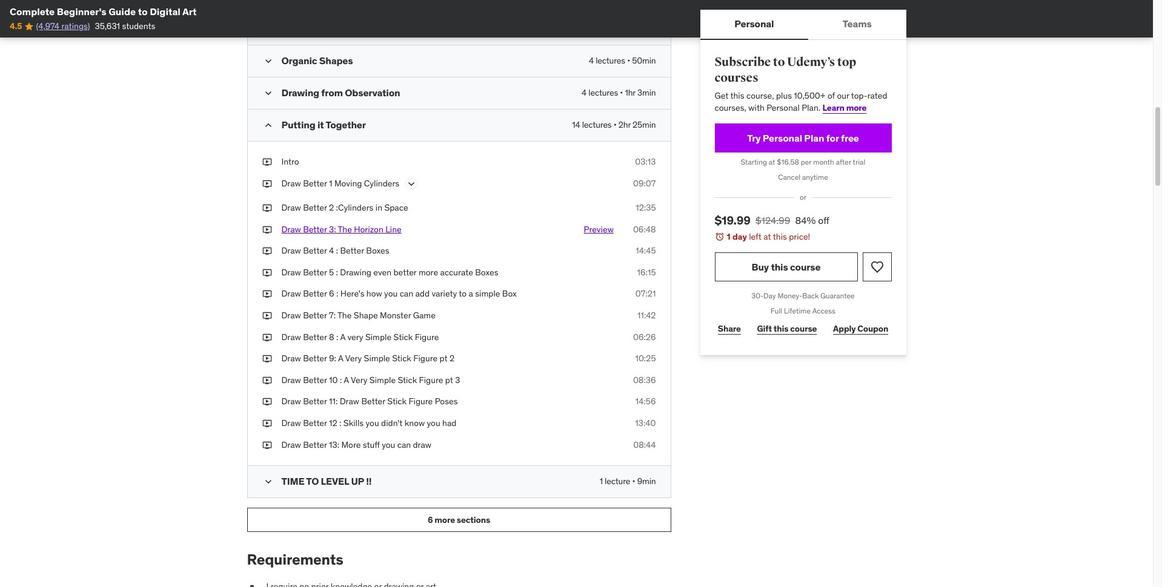 Task type: describe. For each thing, give the bounding box(es) containing it.
a
[[469, 289, 473, 300]]

0 vertical spatial pt
[[440, 354, 448, 364]]

skills
[[344, 418, 364, 429]]

box
[[502, 289, 517, 300]]

: for 10
[[340, 375, 342, 386]]

2 vertical spatial to
[[459, 289, 467, 300]]

xsmall image for draw better 5 : drawing even better more accurate boxes
[[262, 267, 272, 279]]

level
[[321, 476, 349, 488]]

draw for draw better 9: a very simple stick figure pt 2
[[282, 354, 301, 364]]

draw better 6 : here's how you can add variety to a simple box
[[282, 289, 517, 300]]

for
[[827, 132, 839, 144]]

1 vertical spatial a
[[338, 354, 343, 364]]

buy
[[752, 261, 769, 273]]

teams
[[843, 18, 872, 30]]

to
[[306, 476, 319, 488]]

xsmall image for draw better 12 : skills you didn't know you had
[[262, 418, 272, 430]]

(4,974
[[36, 21, 59, 32]]

11:
[[329, 397, 338, 408]]

xsmall image for draw better 9: a very simple stick figure pt 2
[[262, 354, 272, 365]]

xsmall image for draw better 11: draw better stick figure poses
[[262, 397, 272, 409]]

draw for draw better 7: the shape monster game
[[282, 310, 301, 321]]

2 vertical spatial personal
[[763, 132, 803, 144]]

30-day money-back guarantee full lifetime access
[[752, 292, 855, 316]]

0 horizontal spatial 4
[[329, 246, 334, 257]]

draw better 9: a very simple stick figure pt 2
[[282, 354, 455, 364]]

stick down "monster" on the left
[[394, 332, 413, 343]]

you right how
[[384, 289, 398, 300]]

putting it together
[[282, 119, 366, 131]]

more
[[342, 440, 361, 451]]

1 vertical spatial pt
[[445, 375, 453, 386]]

draw for draw better 5 : drawing even better more accurate boxes
[[282, 267, 301, 278]]

better for 10
[[303, 375, 327, 386]]

better for 5
[[303, 267, 327, 278]]

draw better 3: the horizon line
[[282, 224, 402, 235]]

0 vertical spatial very
[[345, 354, 362, 364]]

how
[[367, 289, 382, 300]]

draw for draw better 8 : a very simple stick figure
[[282, 332, 301, 343]]

beginner's
[[57, 5, 106, 18]]

day
[[764, 292, 776, 301]]

xsmall image for draw better 10 : a very simple stick figure pt 3
[[262, 375, 272, 387]]

9min
[[637, 477, 656, 487]]

3
[[455, 375, 460, 386]]

draw better 13: more stuff you can draw
[[282, 440, 432, 451]]

8
[[329, 332, 334, 343]]

• for organic shapes
[[627, 55, 630, 66]]

25min
[[633, 120, 656, 131]]

6 more sections button
[[247, 509, 671, 533]]

• for drawing from observation
[[620, 88, 623, 98]]

buy this course button
[[715, 253, 858, 282]]

• for putting it together
[[614, 120, 617, 131]]

get this course, plus 10,500+ of our top-rated courses, with personal plan.
[[715, 90, 888, 113]]

access
[[813, 307, 836, 316]]

draw
[[413, 440, 432, 451]]

you left "had"
[[427, 418, 440, 429]]

together
[[326, 119, 366, 131]]

udemy's
[[787, 55, 835, 70]]

4 for organic shapes
[[589, 55, 594, 66]]

1 vertical spatial drawing
[[340, 267, 372, 278]]

draw for draw better 11: draw better stick figure poses
[[282, 397, 301, 408]]

xsmall image for draw better 6 : here's how you can add variety to a simple box
[[262, 289, 272, 301]]

this for buy
[[771, 261, 788, 273]]

buy this course
[[752, 261, 821, 273]]

a for 8
[[340, 332, 346, 343]]

better for 11:
[[303, 397, 327, 408]]

11:42
[[638, 310, 656, 321]]

$19.99
[[715, 213, 751, 228]]

subscribe
[[715, 55, 771, 70]]

sections
[[457, 515, 490, 526]]

• for time to level up !!
[[632, 477, 636, 487]]

draw better 7: the shape monster game
[[282, 310, 436, 321]]

: for 6
[[336, 289, 338, 300]]

share
[[718, 323, 741, 334]]

time to level up !!
[[282, 476, 372, 488]]

xsmall image for draw better 8 : a very simple stick figure
[[262, 332, 272, 344]]

better for 2
[[303, 202, 327, 213]]

you right stuff
[[382, 440, 395, 451]]

06:48
[[633, 224, 656, 235]]

this for gift
[[774, 323, 789, 334]]

apply
[[833, 323, 856, 334]]

our
[[837, 90, 850, 101]]

better for 7:
[[303, 310, 327, 321]]

gift this course
[[757, 323, 817, 334]]

0 vertical spatial to
[[138, 5, 148, 18]]

1 xsmall image from the top
[[262, 224, 272, 236]]

you right skills
[[366, 418, 379, 429]]

better for 3:
[[303, 224, 327, 235]]

plan.
[[802, 102, 821, 113]]

learn more link
[[823, 102, 867, 113]]

had
[[443, 418, 457, 429]]

draw better 5 : drawing even better more accurate boxes
[[282, 267, 499, 278]]

draw for draw better 4 : better boxes
[[282, 246, 301, 257]]

35,631 students
[[95, 21, 155, 32]]

requirements
[[247, 551, 343, 570]]

: for 5
[[336, 267, 338, 278]]

xsmall image for draw better 7: the shape monster game
[[262, 310, 272, 322]]

subscribe to udemy's top courses
[[715, 55, 857, 85]]

: for 4
[[336, 246, 338, 257]]

shapes
[[319, 55, 353, 67]]

know
[[405, 418, 425, 429]]

7:
[[329, 310, 336, 321]]

!!
[[366, 476, 372, 488]]

14 lectures • 2hr 25min
[[572, 120, 656, 131]]

better for 6
[[303, 289, 327, 300]]

from
[[321, 87, 343, 99]]

show lecture description image
[[406, 178, 418, 190]]

35,631
[[95, 21, 120, 32]]

small image for organic
[[262, 55, 274, 68]]

50min
[[632, 55, 656, 66]]

cylinders
[[364, 178, 400, 189]]

draw better 4 : better boxes
[[282, 246, 389, 257]]

1 vertical spatial 2
[[450, 354, 455, 364]]

1hr
[[625, 88, 636, 98]]

personal inside button
[[735, 18, 774, 30]]

14:45
[[636, 246, 656, 257]]

line
[[386, 224, 402, 235]]

xsmall image for draw better 13: more stuff you can draw
[[262, 440, 272, 452]]

simple
[[475, 289, 500, 300]]

anytime
[[803, 173, 828, 182]]

$124.99
[[756, 215, 791, 227]]

0 horizontal spatial boxes
[[366, 246, 389, 257]]

small image for drawing
[[262, 88, 274, 100]]

draw for draw better 10 : a very simple stick figure pt 3
[[282, 375, 301, 386]]

better for 4
[[303, 246, 327, 257]]

digital
[[150, 5, 181, 18]]

0 vertical spatial 2
[[329, 202, 334, 213]]

draw for draw better 1 moving cylinders
[[282, 178, 301, 189]]

draw better 3: the horizon line button
[[282, 224, 402, 236]]



Task type: vqa. For each thing, say whether or not it's contained in the screenshot.
right handling
no



Task type: locate. For each thing, give the bounding box(es) containing it.
more left sections
[[435, 515, 455, 526]]

draw for draw better 6 : here's how you can add variety to a simple box
[[282, 289, 301, 300]]

2 up poses in the left bottom of the page
[[450, 354, 455, 364]]

small image for time
[[262, 477, 274, 489]]

course for gift this course
[[791, 323, 817, 334]]

you
[[384, 289, 398, 300], [366, 418, 379, 429], [427, 418, 440, 429], [382, 440, 395, 451]]

stick up "draw better 10 : a very simple stick figure pt 3"
[[392, 354, 412, 364]]

1 vertical spatial at
[[764, 231, 771, 242]]

a right 9:
[[338, 354, 343, 364]]

1 horizontal spatial drawing
[[340, 267, 372, 278]]

4 xsmall image from the top
[[262, 289, 272, 301]]

draw for draw better 12 : skills you didn't know you had
[[282, 418, 301, 429]]

0 vertical spatial small image
[[262, 55, 274, 68]]

1 horizontal spatial 2
[[450, 354, 455, 364]]

personal up the $16.58
[[763, 132, 803, 144]]

better for 1
[[303, 178, 327, 189]]

try personal plan for free link
[[715, 124, 892, 153]]

0 horizontal spatial 6
[[329, 289, 334, 300]]

gift this course link
[[754, 317, 821, 341]]

5
[[329, 267, 334, 278]]

2 vertical spatial a
[[344, 375, 349, 386]]

better for 8
[[303, 332, 327, 343]]

can left add
[[400, 289, 413, 300]]

this inside button
[[771, 261, 788, 273]]

6 inside button
[[428, 515, 433, 526]]

better for 9:
[[303, 354, 327, 364]]

1 for 1 lecture • 9min
[[600, 477, 603, 487]]

2 vertical spatial 1
[[600, 477, 603, 487]]

small image
[[262, 55, 274, 68], [262, 120, 274, 132]]

1 vertical spatial more
[[419, 267, 438, 278]]

students
[[122, 21, 155, 32]]

03:13
[[635, 157, 656, 168]]

08:36
[[633, 375, 656, 386]]

this up courses,
[[731, 90, 745, 101]]

a right 8
[[340, 332, 346, 343]]

to
[[138, 5, 148, 18], [773, 55, 785, 70], [459, 289, 467, 300]]

14
[[572, 120, 580, 131]]

at inside starting at $16.58 per month after trial cancel anytime
[[769, 158, 775, 167]]

the right 7: at the bottom of page
[[338, 310, 352, 321]]

draw for draw better 2 :cylinders in space
[[282, 202, 301, 213]]

better
[[303, 178, 327, 189], [303, 202, 327, 213], [303, 224, 327, 235], [303, 246, 327, 257], [340, 246, 364, 257], [303, 267, 327, 278], [303, 289, 327, 300], [303, 310, 327, 321], [303, 332, 327, 343], [303, 354, 327, 364], [303, 375, 327, 386], [303, 397, 327, 408], [362, 397, 385, 408], [303, 418, 327, 429], [303, 440, 327, 451]]

xsmall image for intro
[[262, 157, 272, 169]]

this inside "link"
[[774, 323, 789, 334]]

at
[[769, 158, 775, 167], [764, 231, 771, 242]]

add to wishlist image
[[870, 260, 885, 275]]

more inside button
[[435, 515, 455, 526]]

08:44
[[634, 440, 656, 451]]

8 xsmall image from the top
[[262, 418, 272, 430]]

0 vertical spatial 1
[[329, 178, 332, 189]]

6 left here's
[[329, 289, 334, 300]]

• left 2hr
[[614, 120, 617, 131]]

top
[[838, 55, 857, 70]]

2 xsmall image from the top
[[262, 246, 272, 258]]

full
[[771, 307, 783, 316]]

can left "draw"
[[397, 440, 411, 451]]

better inside button
[[303, 224, 327, 235]]

this for get
[[731, 90, 745, 101]]

to up 'students'
[[138, 5, 148, 18]]

rated
[[868, 90, 888, 101]]

1 left the moving
[[329, 178, 332, 189]]

1 lecture • 9min
[[600, 477, 656, 487]]

simple right 'very'
[[365, 332, 392, 343]]

3:
[[329, 224, 336, 235]]

better for 12
[[303, 418, 327, 429]]

accurate
[[440, 267, 473, 278]]

left
[[749, 231, 762, 242]]

coupon
[[858, 323, 889, 334]]

: right 8
[[336, 332, 338, 343]]

10
[[329, 375, 338, 386]]

0 vertical spatial 6
[[329, 289, 334, 300]]

4 lectures • 1hr 3min
[[582, 88, 656, 98]]

teams button
[[809, 10, 906, 39]]

the for 3:
[[338, 224, 352, 235]]

1 horizontal spatial 1
[[600, 477, 603, 487]]

4 up 4 lectures • 1hr 3min
[[589, 55, 594, 66]]

draw for draw better 13: more stuff you can draw
[[282, 440, 301, 451]]

lectures right the 14
[[582, 120, 612, 131]]

boxes up simple
[[475, 267, 499, 278]]

1 the from the top
[[338, 224, 352, 235]]

1 vertical spatial boxes
[[475, 267, 499, 278]]

1 horizontal spatial to
[[459, 289, 467, 300]]

1
[[329, 178, 332, 189], [727, 231, 731, 242], [600, 477, 603, 487]]

better for 13:
[[303, 440, 327, 451]]

month
[[814, 158, 835, 167]]

alarm image
[[715, 232, 725, 242]]

apply coupon
[[833, 323, 889, 334]]

1 horizontal spatial 6
[[428, 515, 433, 526]]

1 vertical spatial small image
[[262, 477, 274, 489]]

boxes
[[366, 246, 389, 257], [475, 267, 499, 278]]

day
[[733, 231, 747, 242]]

off
[[818, 215, 830, 227]]

personal down plus
[[767, 102, 800, 113]]

the for 7:
[[338, 310, 352, 321]]

organic
[[282, 55, 317, 67]]

xsmall image for draw better 2 :cylinders in space
[[262, 202, 272, 214]]

0 vertical spatial lectures
[[596, 55, 626, 66]]

0 vertical spatial the
[[338, 224, 352, 235]]

intro
[[282, 157, 299, 168]]

this right buy
[[771, 261, 788, 273]]

1 left the lecture
[[600, 477, 603, 487]]

: left here's
[[336, 289, 338, 300]]

it
[[318, 119, 324, 131]]

0 horizontal spatial 1
[[329, 178, 332, 189]]

complete
[[10, 5, 55, 18]]

1 vertical spatial can
[[397, 440, 411, 451]]

can
[[400, 289, 413, 300], [397, 440, 411, 451]]

2 small image from the top
[[262, 120, 274, 132]]

: right 12 at the left
[[339, 418, 342, 429]]

small image for putting
[[262, 120, 274, 132]]

more for 6 more sections
[[435, 515, 455, 526]]

2 horizontal spatial 1
[[727, 231, 731, 242]]

1 vertical spatial 1
[[727, 231, 731, 242]]

•
[[627, 55, 630, 66], [620, 88, 623, 98], [614, 120, 617, 131], [632, 477, 636, 487]]

0 vertical spatial drawing
[[282, 87, 319, 99]]

lectures left 1hr
[[589, 88, 618, 98]]

lectures for observation
[[589, 88, 618, 98]]

0 horizontal spatial 2
[[329, 202, 334, 213]]

6 xsmall image from the top
[[262, 354, 272, 365]]

more
[[847, 102, 867, 113], [419, 267, 438, 278], [435, 515, 455, 526]]

to left the 'udemy's'
[[773, 55, 785, 70]]

courses
[[715, 70, 759, 85]]

1 horizontal spatial boxes
[[475, 267, 499, 278]]

personal inside get this course, plus 10,500+ of our top-rated courses, with personal plan.
[[767, 102, 800, 113]]

lectures for together
[[582, 120, 612, 131]]

even
[[374, 267, 392, 278]]

more up add
[[419, 267, 438, 278]]

draw better 11: draw better stick figure poses
[[282, 397, 458, 408]]

didn't
[[381, 418, 403, 429]]

10,500+
[[794, 90, 826, 101]]

0 vertical spatial 4
[[589, 55, 594, 66]]

draw
[[282, 178, 301, 189], [282, 202, 301, 213], [282, 224, 301, 235], [282, 246, 301, 257], [282, 267, 301, 278], [282, 289, 301, 300], [282, 310, 301, 321], [282, 332, 301, 343], [282, 354, 301, 364], [282, 375, 301, 386], [282, 397, 301, 408], [340, 397, 359, 408], [282, 418, 301, 429], [282, 440, 301, 451]]

gift
[[757, 323, 772, 334]]

lectures up 4 lectures • 1hr 3min
[[596, 55, 626, 66]]

1 vertical spatial simple
[[364, 354, 390, 364]]

very
[[348, 332, 363, 343]]

course inside button
[[790, 261, 821, 273]]

cancel
[[778, 173, 801, 182]]

simple up "draw better 10 : a very simple stick figure pt 3"
[[364, 354, 390, 364]]

2 horizontal spatial 4
[[589, 55, 594, 66]]

2 the from the top
[[338, 310, 352, 321]]

0 vertical spatial more
[[847, 102, 867, 113]]

course down lifetime
[[791, 323, 817, 334]]

tab list containing personal
[[700, 10, 906, 40]]

drawing up here's
[[340, 267, 372, 278]]

a right 10
[[344, 375, 349, 386]]

2 vertical spatial lectures
[[582, 120, 612, 131]]

: right 10
[[340, 375, 342, 386]]

1 vertical spatial 4
[[582, 88, 587, 98]]

0 vertical spatial a
[[340, 332, 346, 343]]

0 vertical spatial boxes
[[366, 246, 389, 257]]

07:21
[[636, 289, 656, 300]]

0 vertical spatial small image
[[262, 88, 274, 100]]

here's
[[340, 289, 365, 300]]

course up back
[[790, 261, 821, 273]]

2 small image from the top
[[262, 477, 274, 489]]

small image
[[262, 88, 274, 100], [262, 477, 274, 489]]

ratings)
[[61, 21, 90, 32]]

4 up '14 lectures • 2hr 25min'
[[582, 88, 587, 98]]

1 small image from the top
[[262, 88, 274, 100]]

lectures
[[596, 55, 626, 66], [589, 88, 618, 98], [582, 120, 612, 131]]

1 vertical spatial 6
[[428, 515, 433, 526]]

more down top-
[[847, 102, 867, 113]]

draw better 12 : skills you didn't know you had
[[282, 418, 457, 429]]

simple for very
[[370, 375, 396, 386]]

1 right "alarm" icon
[[727, 231, 731, 242]]

1 vertical spatial to
[[773, 55, 785, 70]]

• left 9min
[[632, 477, 636, 487]]

30-
[[752, 292, 764, 301]]

boxes up even
[[366, 246, 389, 257]]

2 vertical spatial more
[[435, 515, 455, 526]]

to inside subscribe to udemy's top courses
[[773, 55, 785, 70]]

pt left 3
[[445, 375, 453, 386]]

with
[[749, 102, 765, 113]]

1 small image from the top
[[262, 55, 274, 68]]

very down draw better 9: a very simple stick figure pt 2
[[351, 375, 368, 386]]

money-
[[778, 292, 803, 301]]

16:15
[[637, 267, 656, 278]]

draw better 8 : a very simple stick figure
[[282, 332, 439, 343]]

small image left organic
[[262, 55, 274, 68]]

moving
[[335, 178, 362, 189]]

horizon
[[354, 224, 384, 235]]

0 vertical spatial at
[[769, 158, 775, 167]]

course,
[[747, 90, 774, 101]]

get
[[715, 90, 729, 101]]

• left 1hr
[[620, 88, 623, 98]]

draw better 2 :cylinders in space
[[282, 202, 408, 213]]

5 xsmall image from the top
[[262, 310, 272, 322]]

variety
[[432, 289, 457, 300]]

: down draw better 3: the horizon line button
[[336, 246, 338, 257]]

a for 10
[[344, 375, 349, 386]]

0 horizontal spatial to
[[138, 5, 148, 18]]

1 horizontal spatial 4
[[582, 88, 587, 98]]

personal up subscribe
[[735, 18, 774, 30]]

this right gift
[[774, 323, 789, 334]]

3min
[[638, 88, 656, 98]]

: right 5
[[336, 267, 338, 278]]

7 xsmall image from the top
[[262, 375, 272, 387]]

price!
[[789, 231, 811, 242]]

0 vertical spatial course
[[790, 261, 821, 273]]

1 vertical spatial very
[[351, 375, 368, 386]]

course
[[790, 261, 821, 273], [791, 323, 817, 334]]

drawing left from
[[282, 87, 319, 99]]

lecture
[[605, 477, 631, 487]]

6 left sections
[[428, 515, 433, 526]]

1 vertical spatial course
[[791, 323, 817, 334]]

2 up 3:
[[329, 202, 334, 213]]

simple for very
[[365, 332, 392, 343]]

guide
[[109, 5, 136, 18]]

0 vertical spatial simple
[[365, 332, 392, 343]]

xsmall image
[[262, 224, 272, 236], [262, 246, 272, 258], [262, 267, 272, 279], [262, 289, 272, 301], [262, 310, 272, 322], [262, 354, 272, 365], [262, 375, 272, 387], [262, 418, 272, 430]]

0 vertical spatial can
[[400, 289, 413, 300]]

1 day left at this price!
[[727, 231, 811, 242]]

course inside "link"
[[791, 323, 817, 334]]

3 xsmall image from the top
[[262, 267, 272, 279]]

better
[[394, 267, 417, 278]]

1 vertical spatial the
[[338, 310, 352, 321]]

1 vertical spatial lectures
[[589, 88, 618, 98]]

draw better 1 moving cylinders
[[282, 178, 400, 189]]

xsmall image
[[262, 157, 272, 169], [262, 178, 272, 190], [262, 202, 272, 214], [262, 332, 272, 344], [262, 397, 272, 409], [262, 440, 272, 452], [247, 582, 257, 588]]

stick up the draw better 11: draw better stick figure poses
[[398, 375, 417, 386]]

draw better 10 : a very simple stick figure pt 3
[[282, 375, 460, 386]]

:
[[336, 246, 338, 257], [336, 267, 338, 278], [336, 289, 338, 300], [336, 332, 338, 343], [340, 375, 342, 386], [339, 418, 342, 429]]

2 horizontal spatial to
[[773, 55, 785, 70]]

time
[[282, 476, 305, 488]]

at right left
[[764, 231, 771, 242]]

very right 9:
[[345, 354, 362, 364]]

draw inside draw better 3: the horizon line button
[[282, 224, 301, 235]]

: for 12
[[339, 418, 342, 429]]

13:
[[329, 440, 339, 451]]

up
[[351, 476, 364, 488]]

this inside get this course, plus 10,500+ of our top-rated courses, with personal plan.
[[731, 90, 745, 101]]

to left a
[[459, 289, 467, 300]]

stuff
[[363, 440, 380, 451]]

complete beginner's guide to digital art
[[10, 5, 197, 18]]

pt up poses in the left bottom of the page
[[440, 354, 448, 364]]

0 horizontal spatial drawing
[[282, 87, 319, 99]]

tab list
[[700, 10, 906, 40]]

more for learn more
[[847, 102, 867, 113]]

1 vertical spatial small image
[[262, 120, 274, 132]]

xsmall image for draw better 4 : better boxes
[[262, 246, 272, 258]]

top-
[[852, 90, 868, 101]]

2 vertical spatial simple
[[370, 375, 396, 386]]

simple up the draw better 11: draw better stick figure poses
[[370, 375, 396, 386]]

84%
[[796, 215, 816, 227]]

stick up didn't
[[388, 397, 407, 408]]

small image left putting
[[262, 120, 274, 132]]

10:25
[[635, 354, 656, 364]]

this down $124.99
[[773, 231, 787, 242]]

• left 50min
[[627, 55, 630, 66]]

1 vertical spatial personal
[[767, 102, 800, 113]]

at left the $16.58
[[769, 158, 775, 167]]

4 for drawing from observation
[[582, 88, 587, 98]]

the right 3:
[[338, 224, 352, 235]]

(4,974 ratings)
[[36, 21, 90, 32]]

4 up 5
[[329, 246, 334, 257]]

6 more sections
[[428, 515, 490, 526]]

12:35
[[636, 202, 656, 213]]

the inside button
[[338, 224, 352, 235]]

course for buy this course
[[790, 261, 821, 273]]

0 vertical spatial personal
[[735, 18, 774, 30]]

draw for draw better 3: the horizon line
[[282, 224, 301, 235]]

in
[[376, 202, 382, 213]]

courses,
[[715, 102, 747, 113]]

2 vertical spatial 4
[[329, 246, 334, 257]]

1 for 1 day left at this price!
[[727, 231, 731, 242]]

space
[[385, 202, 408, 213]]

: for 8
[[336, 332, 338, 343]]



